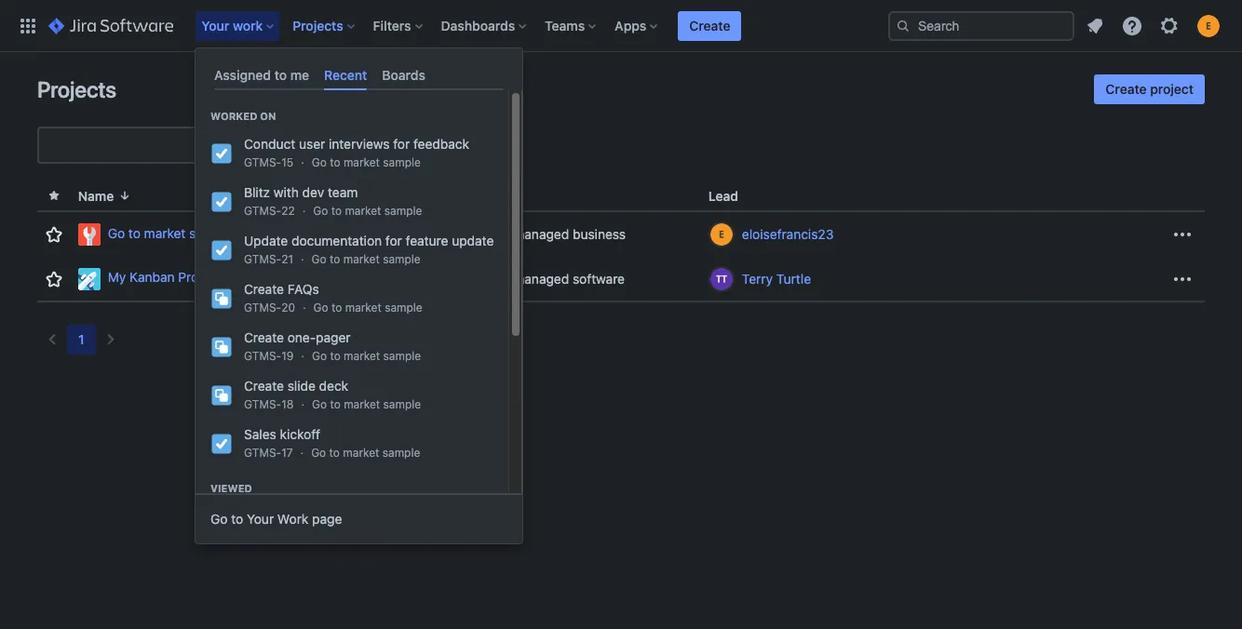 Task type: vqa. For each thing, say whether or not it's contained in the screenshot.
22
yes



Task type: locate. For each thing, give the bounding box(es) containing it.
None text field
[[39, 132, 222, 158]]

2 team- from the top
[[475, 271, 514, 286]]

gtms- down conduct
[[244, 156, 282, 170]]

3 gtms- from the top
[[244, 253, 282, 267]]

create inside create project button
[[1106, 81, 1147, 97]]

0 vertical spatial managed
[[514, 226, 569, 242]]

to left me
[[275, 67, 287, 83]]

to inside go to market sample link
[[129, 225, 141, 241]]

viewed
[[211, 483, 252, 495]]

gtms- down the create one-pager at the left bottom of the page
[[244, 350, 282, 364]]

create project button
[[1095, 75, 1205, 104]]

team- down type
[[475, 226, 514, 242]]

projects down appswitcher icon
[[37, 76, 116, 102]]

create inside create button
[[690, 17, 731, 33]]

page
[[312, 511, 342, 527]]

1 vertical spatial for
[[386, 233, 402, 249]]

market up go to your work page link in the bottom of the page
[[343, 446, 380, 460]]

go to market sample down update documentation for feature update
[[312, 253, 421, 267]]

projects up me
[[293, 17, 343, 33]]

my kanban project link
[[78, 268, 320, 290]]

your inside popup button
[[201, 17, 229, 33]]

7 gtms- from the top
[[244, 446, 282, 460]]

create for create one-pager
[[244, 330, 284, 346]]

create project
[[1106, 81, 1194, 97]]

1 vertical spatial your
[[247, 511, 274, 527]]

your profile and settings image
[[1198, 14, 1220, 37]]

gtms- up the sales
[[244, 398, 282, 412]]

to right 17
[[329, 446, 340, 460]]

name button
[[71, 185, 140, 206]]

on
[[260, 110, 276, 122]]

go to market sample up go to your work page link in the bottom of the page
[[311, 446, 420, 460]]

Search field
[[889, 11, 1075, 41]]

1 vertical spatial team-
[[475, 271, 514, 286]]

team- for team-managed software
[[475, 271, 514, 286]]

go to your work page link
[[196, 501, 523, 538]]

faqs
[[288, 282, 319, 297]]

gtms- for create one-pager
[[244, 350, 282, 364]]

managed up team-managed software at the top of page
[[514, 226, 569, 242]]

feature
[[406, 233, 448, 249]]

2 managed from the top
[[514, 271, 569, 286]]

gtms-
[[244, 156, 282, 170], [244, 204, 282, 218], [244, 253, 282, 267], [244, 301, 282, 315], [244, 350, 282, 364], [244, 398, 282, 412], [244, 446, 282, 460]]

create one-pager
[[244, 330, 351, 346]]

to down "name" button
[[129, 225, 141, 241]]

filters
[[373, 17, 411, 33]]

0 horizontal spatial your
[[201, 17, 229, 33]]

tab list
[[207, 60, 512, 91]]

recent
[[324, 67, 367, 83]]

go to market sample down interviews
[[312, 156, 421, 170]]

pager
[[316, 330, 351, 346]]

4 gtms- from the top
[[244, 301, 282, 315]]

create for create slide deck
[[244, 378, 284, 394]]

apps
[[615, 17, 647, 33]]

sample
[[383, 156, 421, 170], [385, 204, 422, 218], [189, 225, 233, 241], [383, 253, 421, 267], [385, 301, 423, 315], [383, 350, 421, 364], [383, 398, 421, 412], [383, 446, 420, 460]]

1
[[78, 332, 84, 347]]

gtms-21
[[244, 253, 293, 267]]

blitz with dev team
[[244, 185, 358, 200]]

work
[[278, 511, 309, 527]]

gtms-17
[[244, 446, 293, 460]]

team-managed software
[[475, 271, 625, 286]]

create up gtms-19
[[244, 330, 284, 346]]

gtms-15
[[244, 156, 294, 170]]

filters button
[[368, 11, 430, 41]]

more image
[[1172, 268, 1194, 290]]

create up gtms-18
[[244, 378, 284, 394]]

go to market sample link
[[78, 224, 320, 246]]

1 gtms- from the top
[[244, 156, 282, 170]]

to down pager at the left bottom of page
[[330, 350, 341, 364]]

tab list containing assigned to me
[[207, 60, 512, 91]]

2 gtms- from the top
[[244, 204, 282, 218]]

sales
[[244, 427, 276, 443]]

0 vertical spatial your
[[201, 17, 229, 33]]

0 horizontal spatial projects
[[37, 76, 116, 102]]

market down deck
[[344, 398, 380, 412]]

for
[[393, 136, 410, 152], [386, 233, 402, 249]]

create left project at the top
[[1106, 81, 1147, 97]]

worked on
[[211, 110, 276, 122]]

market inside go to market sample link
[[144, 225, 186, 241]]

banner containing your work
[[0, 0, 1243, 52]]

gtms- down the blitz
[[244, 204, 282, 218]]

more image
[[1172, 224, 1194, 246]]

gtms
[[335, 226, 372, 242]]

lead button
[[701, 185, 761, 206]]

market down update documentation for feature update
[[344, 253, 380, 267]]

go to market sample up pager at the left bottom of page
[[314, 301, 423, 315]]

1 vertical spatial managed
[[514, 271, 569, 286]]

blitz
[[244, 185, 270, 200]]

market up pager at the left bottom of page
[[345, 301, 382, 315]]

go to market sample down key
[[313, 204, 422, 218]]

gtms- for sales kickoff
[[244, 446, 282, 460]]

team-
[[475, 226, 514, 242], [475, 271, 514, 286]]

gtms-19
[[244, 350, 294, 364]]

create
[[690, 17, 731, 33], [1106, 81, 1147, 97], [244, 282, 284, 297], [244, 330, 284, 346], [244, 378, 284, 394]]

kanban
[[130, 269, 175, 285]]

update
[[244, 233, 288, 249]]

market up 'my kanban project'
[[144, 225, 186, 241]]

work
[[233, 17, 263, 33]]

star my kanban project image
[[43, 268, 65, 290]]

dev
[[302, 185, 324, 200]]

0 vertical spatial projects
[[293, 17, 343, 33]]

1 vertical spatial projects
[[37, 76, 116, 102]]

banner
[[0, 0, 1243, 52]]

jira
[[289, 137, 311, 153]]

star go to market sample image
[[43, 224, 65, 246]]

your work button
[[196, 11, 282, 41]]

all
[[270, 137, 285, 153]]

gtms-22
[[244, 204, 295, 218]]

create up 'gtms-20'
[[244, 282, 284, 297]]

gtms- for conduct user interviews for feedback
[[244, 156, 282, 170]]

assigned
[[214, 67, 271, 83]]

to
[[275, 67, 287, 83], [330, 156, 341, 170], [331, 204, 342, 218], [129, 225, 141, 241], [330, 253, 340, 267], [332, 301, 342, 315], [330, 350, 341, 364], [330, 398, 341, 412], [329, 446, 340, 460], [231, 511, 243, 527]]

with
[[274, 185, 299, 200]]

boards
[[382, 67, 426, 83]]

gtms- down create faqs
[[244, 301, 282, 315]]

gtms-18
[[244, 398, 294, 412]]

managed down team-managed business
[[514, 271, 569, 286]]

create for create
[[690, 17, 731, 33]]

go down deck
[[312, 398, 327, 412]]

5 gtms- from the top
[[244, 350, 282, 364]]

create faqs
[[244, 282, 319, 297]]

gtms- down the sales
[[244, 446, 282, 460]]

1 horizontal spatial your
[[247, 511, 274, 527]]

for left the 'open' image
[[393, 136, 410, 152]]

to down 'viewed'
[[231, 511, 243, 527]]

to inside go to your work page link
[[231, 511, 243, 527]]

next image
[[99, 329, 122, 351]]

for left feature
[[386, 233, 402, 249]]

1 managed from the top
[[514, 226, 569, 242]]

projects button
[[287, 11, 362, 41]]

search image
[[896, 18, 911, 33]]

gtms- down update
[[244, 253, 282, 267]]

managed for business
[[514, 226, 569, 242]]

1 horizontal spatial projects
[[293, 17, 343, 33]]

gtms- for create slide deck
[[244, 398, 282, 412]]

go
[[312, 156, 327, 170], [313, 204, 328, 218], [108, 225, 125, 241], [312, 253, 327, 267], [314, 301, 328, 315], [312, 350, 327, 364], [312, 398, 327, 412], [311, 446, 326, 460], [211, 511, 228, 527]]

to inside 'tab list'
[[275, 67, 287, 83]]

gtms- for create faqs
[[244, 301, 282, 315]]

key button
[[328, 185, 380, 206]]

your
[[201, 17, 229, 33], [247, 511, 274, 527]]

team- down update
[[475, 271, 514, 286]]

help image
[[1122, 14, 1144, 37]]

go down all jira products at the left of page
[[312, 156, 327, 170]]

0 vertical spatial team-
[[475, 226, 514, 242]]

go to market sample
[[312, 156, 421, 170], [313, 204, 422, 218], [108, 225, 233, 241], [312, 253, 421, 267], [314, 301, 423, 315], [312, 350, 421, 364], [312, 398, 421, 412], [311, 446, 420, 460]]

create slide deck
[[244, 378, 349, 394]]

settings image
[[1159, 14, 1181, 37]]

market
[[344, 156, 380, 170], [345, 204, 381, 218], [144, 225, 186, 241], [344, 253, 380, 267], [345, 301, 382, 315], [344, 350, 380, 364], [344, 398, 380, 412], [343, 446, 380, 460]]

1 team- from the top
[[475, 226, 514, 242]]

6 gtms- from the top
[[244, 398, 282, 412]]

create right the "apps" popup button
[[690, 17, 731, 33]]

apps button
[[609, 11, 665, 41]]

jira software image
[[48, 14, 174, 37], [48, 14, 174, 37]]



Task type: describe. For each thing, give the bounding box(es) containing it.
team
[[328, 185, 358, 200]]

to up pager at the left bottom of page
[[332, 301, 342, 315]]

15
[[282, 156, 294, 170]]

team- for team-managed business
[[475, 226, 514, 242]]

market down interviews
[[344, 156, 380, 170]]

products
[[314, 137, 368, 153]]

22
[[282, 204, 295, 218]]

kickoff
[[280, 427, 321, 443]]

go to your work page
[[211, 511, 342, 527]]

documentation
[[292, 233, 382, 249]]

1 button
[[67, 325, 96, 355]]

18
[[282, 398, 294, 412]]

name
[[78, 188, 114, 204]]

dashboards
[[441, 17, 515, 33]]

go to market sample down deck
[[312, 398, 421, 412]]

conduct
[[244, 136, 296, 152]]

create for create project
[[1106, 81, 1147, 97]]

team-managed business
[[475, 226, 626, 242]]

market down key
[[345, 204, 381, 218]]

all jira products
[[270, 137, 368, 153]]

project
[[178, 269, 221, 285]]

open image
[[417, 134, 440, 157]]

17
[[282, 446, 293, 460]]

business
[[573, 226, 626, 242]]

slide
[[288, 378, 316, 394]]

project
[[1151, 81, 1194, 97]]

one-
[[288, 330, 316, 346]]

go down 'viewed'
[[211, 511, 228, 527]]

notifications image
[[1084, 14, 1107, 37]]

teams
[[545, 17, 585, 33]]

software
[[573, 271, 625, 286]]

update documentation for feature update
[[244, 233, 494, 249]]

sales kickoff
[[244, 427, 321, 443]]

previous image
[[41, 329, 63, 351]]

to down the products
[[330, 156, 341, 170]]

user
[[299, 136, 325, 152]]

20
[[282, 301, 295, 315]]

teams button
[[540, 11, 604, 41]]

21
[[282, 253, 293, 267]]

to down key
[[331, 204, 342, 218]]

gtms- for update documentation for feature update
[[244, 253, 282, 267]]

go to market sample up 'my kanban project'
[[108, 225, 233, 241]]

go down documentation
[[312, 253, 327, 267]]

managed for software
[[514, 271, 569, 286]]

me
[[290, 67, 309, 83]]

to down deck
[[330, 398, 341, 412]]

go down pager at the left bottom of page
[[312, 350, 327, 364]]

my kanban project
[[108, 269, 221, 285]]

create for create faqs
[[244, 282, 284, 297]]

go down 'faqs'
[[314, 301, 328, 315]]

primary element
[[11, 0, 889, 52]]

19
[[282, 350, 294, 364]]

go down dev
[[313, 204, 328, 218]]

my
[[108, 269, 126, 285]]

assigned to me
[[214, 67, 309, 83]]

gtms-20
[[244, 301, 295, 315]]

deck
[[319, 378, 349, 394]]

projects inside dropdown button
[[293, 17, 343, 33]]

your work
[[201, 17, 263, 33]]

interviews
[[329, 136, 390, 152]]

key
[[335, 188, 358, 204]]

go down kickoff
[[311, 446, 326, 460]]

feedback
[[414, 136, 469, 152]]

gtms- for blitz with dev team
[[244, 204, 282, 218]]

dashboards button
[[436, 11, 534, 41]]

worked
[[211, 110, 257, 122]]

to down documentation
[[330, 253, 340, 267]]

update
[[452, 233, 494, 249]]

type
[[475, 187, 505, 203]]

conduct user interviews for feedback
[[244, 136, 469, 152]]

go down "name" button
[[108, 225, 125, 241]]

appswitcher icon image
[[17, 14, 39, 37]]

market down pager at the left bottom of page
[[344, 350, 380, 364]]

create button
[[679, 11, 742, 41]]

0 vertical spatial for
[[393, 136, 410, 152]]

go to market sample down pager at the left bottom of page
[[312, 350, 421, 364]]

lead
[[709, 188, 739, 204]]



